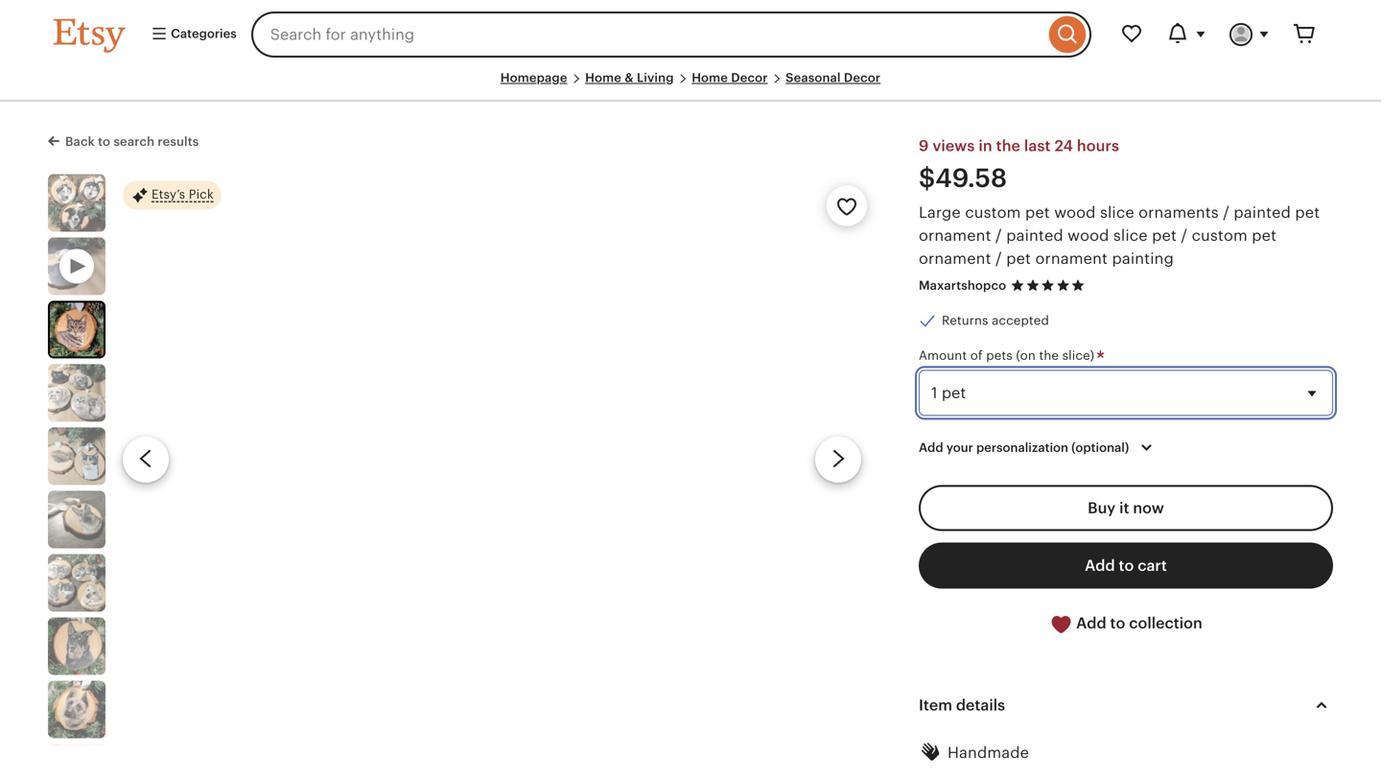 Task type: describe. For each thing, give the bounding box(es) containing it.
back
[[65, 135, 95, 149]]

add to cart
[[1086, 557, 1168, 574]]

it
[[1120, 500, 1130, 517]]

0 vertical spatial wood
[[1055, 204, 1097, 221]]

returns accepted
[[942, 314, 1050, 328]]

item details
[[919, 697, 1006, 714]]

add your personalization (optional) button
[[905, 428, 1173, 468]]

home decor
[[692, 71, 768, 85]]

painting
[[1113, 250, 1175, 267]]

24
[[1055, 137, 1074, 155]]

last
[[1025, 137, 1051, 155]]

hours
[[1078, 137, 1120, 155]]

1 horizontal spatial the
[[1040, 348, 1060, 363]]

ornament left the painting
[[1036, 250, 1109, 267]]

ornament down 'large'
[[919, 227, 992, 244]]

ornament up maxartshopco
[[919, 250, 992, 267]]

buy it now
[[1088, 500, 1165, 517]]

maxartshopco
[[919, 278, 1007, 293]]

home decor link
[[692, 71, 768, 85]]

to for search
[[98, 135, 111, 149]]

home for home decor
[[692, 71, 728, 85]]

home & living
[[586, 71, 674, 85]]

in
[[979, 137, 993, 155]]

results
[[158, 135, 199, 149]]

ornaments
[[1139, 204, 1220, 221]]

search
[[114, 135, 155, 149]]

cart
[[1138, 557, 1168, 574]]

personalization
[[977, 440, 1069, 455]]

add your personalization (optional)
[[919, 440, 1130, 455]]

9 views in the last 24 hours $49.58
[[919, 137, 1120, 193]]

add for add your personalization (optional)
[[919, 440, 944, 455]]

back to search results link
[[48, 131, 199, 151]]

1 vertical spatial slice
[[1114, 227, 1148, 244]]

seasonal decor
[[786, 71, 881, 85]]

decor for seasonal decor
[[844, 71, 881, 85]]

custom hand painted detailed and realistic painted pet portrait. added text available. tabby cat painted portrait. image
[[50, 303, 104, 356]]

large custom pet wood slice ornaments / painted pet ornament / image 6 image
[[48, 554, 106, 612]]

to for collection
[[1111, 615, 1126, 632]]

categories button
[[136, 17, 245, 52]]

back to search results
[[65, 135, 199, 149]]

pick
[[189, 187, 214, 201]]

item
[[919, 697, 953, 714]]

1 vertical spatial wood
[[1068, 227, 1110, 244]]

menu bar containing homepage
[[54, 69, 1328, 102]]

large custom pet wood slice ornaments / painted pet ornament / image 8 image
[[48, 681, 106, 738]]

1 vertical spatial painted
[[1007, 227, 1064, 244]]

seasonal decor link
[[786, 71, 881, 85]]

the inside 9 views in the last 24 hours $49.58
[[997, 137, 1021, 155]]

0 vertical spatial custom
[[966, 204, 1022, 221]]

none search field inside categories banner
[[251, 12, 1092, 58]]

$49.58
[[919, 163, 1008, 193]]



Task type: locate. For each thing, give the bounding box(es) containing it.
side angle of a custom hand painted pet portrait on wood slice ornament with white ribbon. detailed and realistic painted dog portrait. added text available. german shepperd. image
[[48, 491, 106, 548]]

views
[[933, 137, 975, 155]]

2 vertical spatial add
[[1077, 615, 1107, 632]]

buy it now button
[[919, 485, 1334, 531]]

(on
[[1017, 348, 1036, 363]]

wood down '24'
[[1055, 204, 1097, 221]]

menu bar
[[54, 69, 1328, 102]]

custom down ornaments on the top of the page
[[1192, 227, 1248, 244]]

handmade
[[948, 744, 1030, 761]]

details
[[957, 697, 1006, 714]]

amount of pets (on the slice)
[[919, 348, 1099, 363]]

the right in at the top right of page
[[997, 137, 1021, 155]]

(optional)
[[1072, 440, 1130, 455]]

2 vertical spatial to
[[1111, 615, 1126, 632]]

decor right seasonal
[[844, 71, 881, 85]]

1 vertical spatial custom
[[1192, 227, 1248, 244]]

add for add to collection
[[1077, 615, 1107, 632]]

0 vertical spatial painted
[[1235, 204, 1292, 221]]

decor left seasonal
[[732, 71, 768, 85]]

wood
[[1055, 204, 1097, 221], [1068, 227, 1110, 244]]

living
[[637, 71, 674, 85]]

to for cart
[[1120, 557, 1135, 574]]

home & living link
[[586, 71, 674, 85]]

2 home from the left
[[692, 71, 728, 85]]

the
[[997, 137, 1021, 155], [1040, 348, 1060, 363]]

etsy's
[[152, 187, 185, 201]]

pets
[[987, 348, 1013, 363]]

0 vertical spatial to
[[98, 135, 111, 149]]

categories
[[168, 26, 237, 41]]

painted right ornaments on the top of the page
[[1235, 204, 1292, 221]]

slice
[[1101, 204, 1135, 221], [1114, 227, 1148, 244]]

accepted
[[992, 314, 1050, 328]]

0 horizontal spatial home
[[586, 71, 622, 85]]

decor for home decor
[[732, 71, 768, 85]]

0 horizontal spatial custom
[[966, 204, 1022, 221]]

0 horizontal spatial painted
[[1007, 227, 1064, 244]]

home down categories banner
[[692, 71, 728, 85]]

0 horizontal spatial decor
[[732, 71, 768, 85]]

Search for anything text field
[[251, 12, 1045, 58]]

0 vertical spatial the
[[997, 137, 1021, 155]]

2 decor from the left
[[844, 71, 881, 85]]

9
[[919, 137, 929, 155]]

painted
[[1235, 204, 1292, 221], [1007, 227, 1064, 244]]

to left cart
[[1120, 557, 1135, 574]]

add left your
[[919, 440, 944, 455]]

1 horizontal spatial decor
[[844, 71, 881, 85]]

1 horizontal spatial painted
[[1235, 204, 1292, 221]]

to right back
[[98, 135, 111, 149]]

to inside "button"
[[1120, 557, 1135, 574]]

add inside button
[[1077, 615, 1107, 632]]

1 horizontal spatial custom
[[1192, 227, 1248, 244]]

decor
[[732, 71, 768, 85], [844, 71, 881, 85]]

add inside "button"
[[1086, 557, 1116, 574]]

0 vertical spatial add
[[919, 440, 944, 455]]

slice)
[[1063, 348, 1095, 363]]

None search field
[[251, 12, 1092, 58]]

homepage
[[501, 71, 568, 85]]

add down add to cart "button" on the right of page
[[1077, 615, 1107, 632]]

add inside dropdown button
[[919, 440, 944, 455]]

0 vertical spatial slice
[[1101, 204, 1135, 221]]

/
[[1224, 204, 1230, 221], [996, 227, 1003, 244], [1182, 227, 1188, 244], [996, 250, 1003, 267]]

custom down $49.58
[[966, 204, 1022, 221]]

of
[[971, 348, 983, 363]]

home for home & living
[[586, 71, 622, 85]]

1 vertical spatial to
[[1120, 557, 1135, 574]]

1 home from the left
[[586, 71, 622, 85]]

custom hand painted detailed and realistic painted pet portrait. added text available. 3 huskies painted. image
[[48, 174, 106, 232]]

large custom pet wood slice ornaments / painted pet ornament / image 4 image
[[48, 427, 106, 485]]

add to cart button
[[919, 543, 1334, 589]]

4 custom hand painted pet portraits on wood slice ornaments with white ribbon. detailed and realistic painted cat and dog portraits. 1 ornament with a black cat, 2 with different bichon frises, and one ornament with 2 cats, grey and brown tabbies. image
[[48, 364, 106, 422]]

categories banner
[[19, 0, 1363, 69]]

to
[[98, 135, 111, 149], [1120, 557, 1135, 574], [1111, 615, 1126, 632]]

home
[[586, 71, 622, 85], [692, 71, 728, 85]]

returns
[[942, 314, 989, 328]]

amount
[[919, 348, 968, 363]]

to inside button
[[1111, 615, 1126, 632]]

add to collection
[[1073, 615, 1203, 632]]

seasonal
[[786, 71, 841, 85]]

&
[[625, 71, 634, 85]]

wood down hours
[[1068, 227, 1110, 244]]

ornament
[[919, 227, 992, 244], [919, 250, 992, 267], [1036, 250, 1109, 267]]

to left collection at bottom right
[[1111, 615, 1126, 632]]

etsy's pick
[[152, 187, 214, 201]]

buy
[[1088, 500, 1116, 517]]

1 vertical spatial the
[[1040, 348, 1060, 363]]

add
[[919, 440, 944, 455], [1086, 557, 1116, 574], [1077, 615, 1107, 632]]

home left the &
[[586, 71, 622, 85]]

1 horizontal spatial home
[[692, 71, 728, 85]]

add to collection button
[[919, 600, 1334, 648]]

1 decor from the left
[[732, 71, 768, 85]]

large
[[919, 204, 961, 221]]

add for add to cart
[[1086, 557, 1116, 574]]

1 vertical spatial add
[[1086, 557, 1116, 574]]

now
[[1134, 500, 1165, 517]]

custom
[[966, 204, 1022, 221], [1192, 227, 1248, 244]]

large custom pet wood slice ornaments / painted pet ornament / image 7 image
[[48, 617, 106, 675]]

the right (on
[[1040, 348, 1060, 363]]

add left cart
[[1086, 557, 1116, 574]]

maxartshopco link
[[919, 278, 1007, 293]]

0 horizontal spatial the
[[997, 137, 1021, 155]]

painted down 9 views in the last 24 hours $49.58
[[1007, 227, 1064, 244]]

collection
[[1130, 615, 1203, 632]]

large custom pet wood slice ornaments / painted pet ornament / painted wood slice pet / custom pet ornament / pet ornament painting
[[919, 204, 1321, 267]]

pet
[[1026, 204, 1051, 221], [1296, 204, 1321, 221], [1153, 227, 1178, 244], [1253, 227, 1278, 244], [1007, 250, 1032, 267]]

homepage link
[[501, 71, 568, 85]]

item details button
[[902, 682, 1351, 728]]

etsy's pick button
[[123, 180, 222, 210]]

your
[[947, 440, 974, 455]]



Task type: vqa. For each thing, say whether or not it's contained in the screenshot.
Home Decor's home
yes



